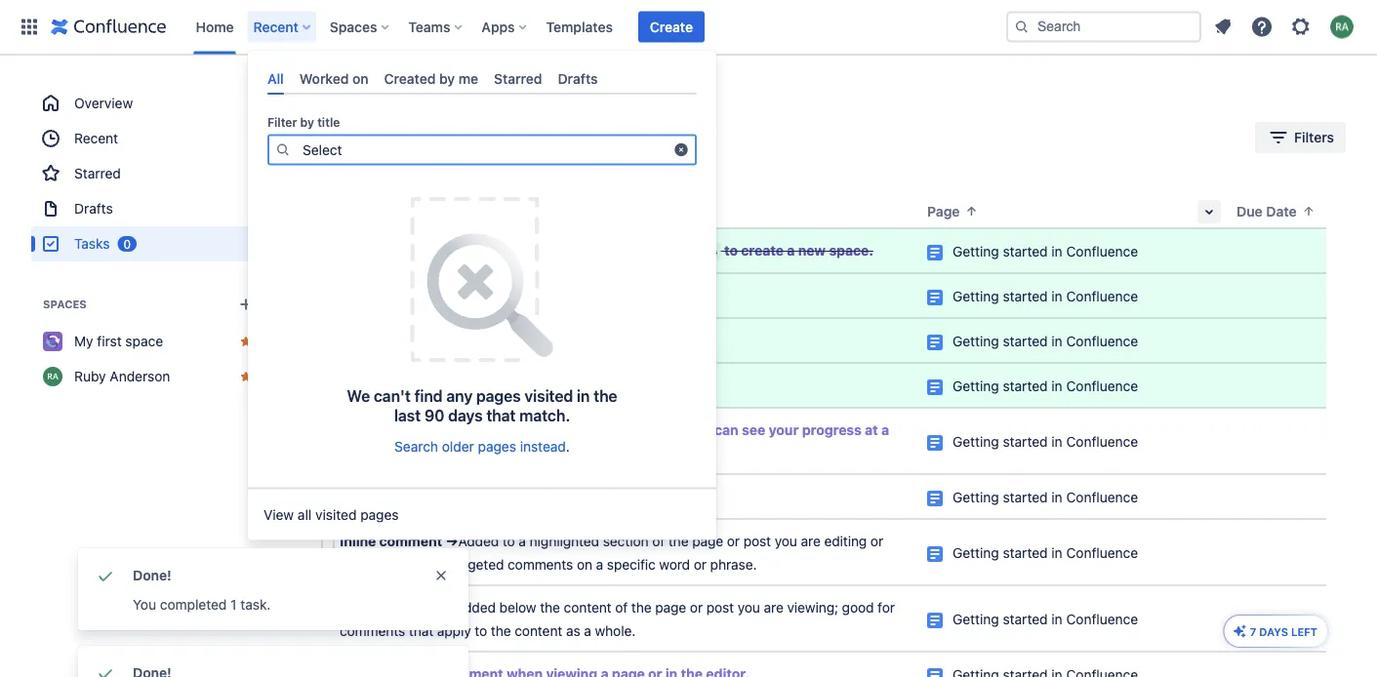 Task type: vqa. For each thing, say whether or not it's contained in the screenshot.
Announcements
no



Task type: describe. For each thing, give the bounding box(es) containing it.
enter
[[455, 491, 491, 505]]

teams
[[408, 19, 450, 35]]

task.
[[240, 597, 271, 613]]

ascending sorting icon date image
[[1301, 203, 1317, 219]]

for inside added to a highlighted section of the page or post you are editing or viewing; good for targeted comments on a specific word or phrase.
[[430, 557, 447, 573]]

4 confluence from the top
[[1067, 378, 1139, 394]]

so
[[617, 422, 633, 438]]

my first space link
[[31, 324, 266, 359]]

editor.
[[584, 332, 627, 349]]

7 getting started in confluence link from the top
[[953, 545, 1139, 561]]

8 getting started in confluence from the top
[[953, 612, 1139, 628]]

a left "list"
[[435, 377, 443, 393]]

the right below
[[540, 600, 560, 616]]

the down below
[[491, 623, 511, 639]]

home link
[[190, 11, 240, 42]]

1 success image from the top
[[94, 564, 117, 588]]

7
[[1250, 626, 1257, 638]]

publish.
[[638, 489, 692, 505]]

open
[[522, 332, 555, 349]]

list
[[446, 377, 467, 393]]

phrase.
[[710, 557, 757, 573]]

the inside we can't find any pages visited in the last 90 days that match.
[[594, 387, 618, 405]]

settings icon image
[[1290, 15, 1313, 39]]

we
[[347, 387, 370, 405]]

for inside added below the content of the page or post you are viewing; good for comments that apply to the content as a whole.
[[878, 600, 895, 616]]

in the main navigation bar, select
[[340, 243, 562, 259]]

a inside at the top of the page, so teammates can see your progress at a glance.
[[882, 422, 889, 438]]

you
[[133, 597, 156, 613]]

post inside added to a highlighted section of the page or post you are editing or viewing; good for targeted comments on a specific word or phrase.
[[744, 534, 771, 550]]

at the top of the page, so teammates can see your progress at a glance.
[[340, 422, 893, 462]]

started for 4th getting started in confluence link from the top
[[1003, 378, 1048, 394]]

apps button
[[476, 11, 535, 42]]

in
[[340, 243, 352, 259]]

tab list containing assigned to me
[[273, 122, 562, 153]]

all
[[298, 507, 312, 523]]

drafts link
[[31, 191, 266, 226]]

15
[[537, 129, 553, 145]]

me for assigned to me 0
[[384, 129, 403, 145]]

bar,
[[489, 243, 515, 259]]

0 horizontal spatial create
[[415, 288, 458, 304]]

space inside 'create space to create a new space.'
[[682, 245, 718, 259]]

2 horizontal spatial at
[[865, 422, 878, 438]]

page title icon image for 3rd getting started in confluence link from the top
[[927, 335, 943, 350]]

space.
[[829, 243, 874, 259]]

command
[[384, 491, 434, 505]]

your
[[769, 422, 799, 438]]

7 getting started in confluence from the top
[[953, 545, 1139, 561]]

glance.
[[340, 446, 389, 462]]

assigned to me 0
[[306, 129, 416, 145]]

added for to
[[455, 600, 496, 616]]

me for created by me
[[459, 70, 479, 86]]

started for 3rd getting started in confluence link from the top
[[1003, 333, 1048, 350]]

page title icon image for third getting started in confluence link from the bottom of the page
[[927, 491, 943, 507]]

to inside added below the content of the page or post you are viewing; good for comments that apply to the content as a whole.
[[475, 623, 487, 639]]

page down to create a page at any time.
[[469, 332, 502, 349]]

to inside added to a highlighted section of the page or post you are editing or viewing; good for targeted comments on a specific word or phrase.
[[503, 534, 515, 550]]

create a space image
[[234, 293, 258, 316]]

in for 2nd getting started in confluence link from the bottom
[[1052, 545, 1063, 561]]

by for filter by title
[[300, 116, 314, 130]]

to inside tab list
[[367, 129, 380, 145]]

on inside added to a highlighted section of the page or post you are editing or viewing; good for targeted comments on a specific word or phrase.
[[577, 557, 593, 573]]

6 confluence from the top
[[1067, 490, 1139, 506]]

when on a page to open the editor.
[[395, 332, 627, 349]]

2 getting from the top
[[953, 288, 999, 305]]

on for worked
[[353, 70, 369, 86]]

instead
[[520, 439, 566, 455]]

you inside added below the content of the page or post you are viewing; good for comments that apply to the content as a whole.
[[738, 600, 760, 616]]

a left highlighted on the left bottom of page
[[519, 534, 526, 550]]

create link
[[638, 11, 705, 42]]

2 confluence from the top
[[1067, 288, 1139, 305]]

my first space
[[74, 333, 163, 350]]

1 horizontal spatial at
[[509, 288, 522, 304]]

worked
[[300, 70, 349, 86]]

appswitcher icon image
[[18, 15, 41, 39]]

on for when
[[438, 332, 454, 349]]

comments inside added below the content of the page or post you are viewing; good for comments that apply to the content as a whole.
[[340, 623, 405, 639]]

to right /
[[392, 377, 405, 393]]

ruby anderson link
[[31, 359, 266, 394]]

4 getting started in confluence from the top
[[953, 378, 1139, 394]]

2 getting started in confluence from the top
[[953, 288, 1139, 305]]

filters button
[[1256, 122, 1346, 153]]

spaces inside spaces popup button
[[330, 19, 377, 35]]

8 getting started in confluence link from the top
[[953, 612, 1139, 628]]

we can't find any pages visited in the last 90 days that match.
[[347, 387, 618, 425]]

assigned
[[306, 129, 364, 145]]

.
[[566, 439, 570, 455]]

a left specific at bottom
[[596, 557, 604, 573]]

highlighted
[[530, 534, 599, 550]]

due date
[[1237, 204, 1297, 220]]

inline comment →
[[340, 534, 458, 550]]

date
[[1267, 204, 1297, 220]]

apps
[[482, 19, 515, 35]]

spaces button
[[324, 11, 397, 42]]

a left the new
[[787, 243, 795, 259]]

recent button
[[248, 11, 318, 42]]

started for 2nd getting started in confluence link from the bottom
[[1003, 545, 1048, 561]]

3 getting started in confluence link from the top
[[953, 333, 1139, 350]]

8 getting from the top
[[953, 612, 999, 628]]

created for created by me 15
[[441, 129, 491, 145]]

that inside added below the content of the page or post you are viewing; good for comments that apply to the content as a whole.
[[409, 623, 434, 639]]

page down bar,
[[472, 288, 505, 304]]

1 horizontal spatial tasks
[[297, 89, 335, 103]]

in for 2nd getting started in confluence link from the top of the page
[[1052, 288, 1063, 305]]

1 horizontal spatial when
[[498, 489, 534, 505]]

due
[[1237, 204, 1263, 220]]

started for third getting started in confluence link from the bottom of the page
[[1003, 490, 1048, 506]]

last
[[394, 406, 421, 425]]

section
[[603, 534, 649, 550]]

viewing; inside added to a highlighted section of the page or post you are editing or viewing; good for targeted comments on a specific word or phrase.
[[340, 557, 391, 573]]

templates link
[[540, 11, 619, 42]]

5 getting started in confluence from the top
[[953, 434, 1139, 450]]

add
[[389, 424, 410, 438]]

0 horizontal spatial when
[[398, 332, 434, 349]]

0 vertical spatial create
[[741, 243, 784, 259]]

7 days left
[[1250, 626, 1318, 638]]

you inside added to a highlighted section of the page or post you are editing or viewing; good for targeted comments on a specific word or phrase.
[[775, 534, 797, 550]]

you completed 1 task.
[[133, 597, 271, 613]]

the up whole.
[[632, 600, 652, 616]]

0 inside tab list
[[407, 129, 416, 145]]

page,
[[576, 422, 614, 438]]

a inside added below the content of the page or post you are viewing; good for comments that apply to the content as a whole.
[[584, 623, 591, 639]]

added for targeted
[[458, 534, 499, 550]]

me for created by me 15
[[514, 129, 534, 145]]

search older pages instead link
[[394, 439, 566, 455]]

group containing overview
[[31, 86, 266, 262]]

9 page title icon image from the top
[[927, 669, 943, 678]]

in for eighth getting started in confluence link from the bottom of the page
[[1052, 244, 1063, 260]]

search image
[[1014, 19, 1030, 35]]

inline
[[340, 534, 376, 550]]

dismiss image
[[433, 568, 449, 584]]

top
[[509, 422, 531, 438]]

editing
[[824, 534, 867, 550]]

targeted
[[451, 557, 504, 573]]

in for fifth getting started in confluence link from the top of the page
[[1052, 434, 1063, 450]]

viewing; inside added below the content of the page or post you are viewing; good for comments that apply to the content as a whole.
[[787, 600, 839, 616]]

the left editor
[[553, 489, 575, 505]]

added below the content of the page or post you are viewing; good for comments that apply to the content as a whole.
[[340, 600, 899, 639]]

are inside added to a highlighted section of the page or post you are editing or viewing; good for targeted comments on a specific word or phrase.
[[801, 534, 821, 550]]

a down navigation
[[461, 288, 469, 304]]

page
[[927, 204, 960, 220]]

7 days left button
[[1225, 616, 1328, 647]]

see inside at the top of the page, so teammates can see your progress at a glance.
[[742, 422, 766, 438]]

add status
[[389, 424, 460, 438]]

older
[[442, 439, 474, 455]]

progress
[[802, 422, 862, 438]]

7 confluence from the top
[[1067, 545, 1139, 561]]

teammates
[[636, 422, 711, 438]]

templates
[[546, 19, 613, 35]]

title
[[317, 116, 340, 130]]

my
[[74, 333, 93, 350]]

can't
[[374, 387, 411, 405]]

or up phrase.
[[727, 534, 740, 550]]

created for created by me
[[384, 70, 436, 86]]

drafts inside group
[[74, 201, 113, 217]]

visited inside we can't find any pages visited in the last 90 days that match.
[[525, 387, 573, 405]]

create for create
[[650, 19, 693, 35]]

started for fifth getting started in confluence link from the top of the page
[[1003, 434, 1048, 450]]

as
[[566, 623, 581, 639]]

of inside added to a highlighted section of the page or post you are editing or viewing; good for targeted comments on a specific word or phrase.
[[652, 534, 665, 550]]

press for +
[[340, 489, 377, 505]]

unstar this space image for my first space
[[238, 334, 254, 350]]

view all visited pages link
[[248, 496, 717, 535]]

unstar this space image for ruby anderson
[[238, 369, 254, 385]]

home
[[196, 19, 234, 35]]

filters
[[1295, 129, 1335, 145]]

of inside at the top of the page, so teammates can see your progress at a glance.
[[534, 422, 548, 438]]

starred link
[[31, 156, 266, 191]]

search
[[394, 439, 438, 455]]

apply
[[437, 623, 471, 639]]

view all visited pages
[[264, 507, 399, 523]]



Task type: locate. For each thing, give the bounding box(es) containing it.
2 page title icon image from the top
[[927, 290, 943, 306]]

page title icon image for 2nd getting started in confluence link from the top of the page
[[927, 290, 943, 306]]

1 horizontal spatial created
[[441, 129, 491, 145]]

page title icon image for 2nd getting started in confluence link from the bottom
[[927, 547, 943, 562]]

see right can
[[742, 422, 766, 438]]

1 horizontal spatial you
[[775, 534, 797, 550]]

comments left apply
[[340, 623, 405, 639]]

5 confluence from the top
[[1067, 434, 1139, 450]]

content
[[564, 600, 612, 616], [515, 623, 563, 639]]

by for created by me
[[439, 70, 455, 86]]

match.
[[520, 406, 570, 425]]

confluence
[[1067, 244, 1139, 260], [1067, 288, 1139, 305], [1067, 333, 1139, 350], [1067, 378, 1139, 394], [1067, 434, 1139, 450], [1067, 490, 1139, 506], [1067, 545, 1139, 561], [1067, 612, 1139, 628]]

1 confluence from the top
[[1067, 244, 1139, 260]]

3 started from the top
[[1003, 333, 1048, 350]]

any up days
[[447, 387, 473, 405]]

by
[[439, 70, 455, 86], [300, 116, 314, 130], [495, 129, 510, 145]]

added up targeted
[[458, 534, 499, 550]]

0 vertical spatial unstar this space image
[[238, 334, 254, 350]]

comments
[[508, 557, 573, 573], [340, 623, 405, 639]]

0 horizontal spatial are
[[764, 600, 784, 616]]

press / to see a list of elements.
[[340, 377, 553, 393]]

below
[[499, 600, 536, 616]]

2 vertical spatial pages
[[360, 507, 399, 523]]

me down teams dropdown button
[[459, 70, 479, 86]]

0 vertical spatial comments
[[508, 557, 573, 573]]

confluence image
[[51, 15, 166, 39], [51, 15, 166, 39]]

2 unstar this space image from the top
[[238, 369, 254, 385]]

added inside added to a highlighted section of the page or post you are editing or viewing; good for targeted comments on a specific word or phrase.
[[458, 534, 499, 550]]

created by me
[[384, 70, 479, 86]]

in for first getting started in confluence link from the bottom
[[1052, 612, 1063, 628]]

created down teams
[[384, 70, 436, 86]]

good down editing
[[842, 600, 874, 616]]

me right the assigned at left
[[384, 129, 403, 145]]

space inside my first space link
[[125, 333, 163, 350]]

page title icon image for eighth getting started in confluence link from the bottom of the page
[[927, 245, 943, 261]]

content up the 'as'
[[564, 600, 612, 616]]

0 vertical spatial space
[[682, 245, 718, 259]]

1 horizontal spatial create
[[741, 243, 784, 259]]

page down the word
[[655, 600, 687, 616]]

0 vertical spatial press
[[340, 377, 377, 393]]

0 horizontal spatial you
[[738, 600, 760, 616]]

are
[[801, 534, 821, 550], [764, 600, 784, 616]]

1 getting started in confluence from the top
[[953, 244, 1139, 260]]

0 horizontal spatial see
[[408, 377, 432, 393]]

create space to create a new space.
[[632, 243, 874, 259]]

5 page title icon image from the top
[[927, 435, 943, 451]]

new
[[798, 243, 826, 259]]

2 press from the top
[[340, 489, 377, 505]]

visited right all
[[315, 507, 357, 523]]

1 vertical spatial tasks
[[74, 236, 110, 252]]

1 vertical spatial are
[[764, 600, 784, 616]]

1 vertical spatial starred
[[74, 165, 121, 182]]

1 horizontal spatial space
[[682, 245, 718, 259]]

page title icon image for fifth getting started in confluence link from the top of the page
[[927, 435, 943, 451]]

of up whole.
[[615, 600, 628, 616]]

unstar this space image
[[238, 334, 254, 350], [238, 369, 254, 385]]

to create a page at any time.
[[395, 288, 587, 304]]

1 vertical spatial content
[[515, 623, 563, 639]]

page title icon image for first getting started in confluence link from the bottom
[[927, 613, 943, 629]]

1 vertical spatial create
[[415, 288, 458, 304]]

0 vertical spatial content
[[564, 600, 612, 616]]

overview link
[[31, 86, 266, 121]]

recent
[[253, 19, 299, 35], [74, 130, 118, 146]]

done!
[[133, 568, 172, 584]]

comment
[[379, 534, 442, 550]]

1 vertical spatial that
[[409, 623, 434, 639]]

2 getting started in confluence link from the top
[[953, 288, 1139, 305]]

page inside added to a highlighted section of the page or post you are editing or viewing; good for targeted comments on a specific word or phrase.
[[692, 534, 724, 550]]

1 horizontal spatial me
[[459, 70, 479, 86]]

post up phrase.
[[744, 534, 771, 550]]

filter
[[267, 116, 297, 130]]

3 getting started in confluence from the top
[[953, 333, 1139, 350]]

0 vertical spatial see
[[408, 377, 432, 393]]

starred
[[494, 70, 542, 86], [74, 165, 121, 182]]

0 horizontal spatial me
[[384, 129, 403, 145]]

pages inside we can't find any pages visited in the last 90 days that match.
[[476, 387, 521, 405]]

0 vertical spatial starred
[[494, 70, 542, 86]]

page up phrase.
[[692, 534, 724, 550]]

ascending sorting icon page image
[[964, 203, 980, 219]]

5 getting started in confluence link from the top
[[953, 434, 1139, 450]]

recent up all
[[253, 19, 299, 35]]

visited up "match."
[[525, 387, 573, 405]]

anderson
[[110, 369, 170, 385]]

clear search field image
[[674, 142, 689, 158]]

comments down highlighted on the left bottom of page
[[508, 557, 573, 573]]

Search field
[[1007, 11, 1202, 42]]

1 vertical spatial spaces
[[43, 298, 87, 311]]

0 inside group
[[123, 237, 131, 251]]

tasks
[[297, 89, 335, 103], [74, 236, 110, 252]]

group
[[31, 86, 266, 262]]

viewing; down editing
[[787, 600, 839, 616]]

0 horizontal spatial comments
[[340, 623, 405, 639]]

recent link
[[31, 121, 266, 156]]

banner
[[0, 0, 1378, 55]]

0 down created by me at the left top of page
[[407, 129, 416, 145]]

me left 15
[[514, 129, 534, 145]]

7 getting from the top
[[953, 545, 999, 561]]

to down main
[[398, 288, 412, 304]]

1 unstar this space image from the top
[[238, 334, 254, 350]]

1 horizontal spatial good
[[842, 600, 874, 616]]

1 vertical spatial pages
[[478, 439, 516, 455]]

1 vertical spatial create
[[632, 245, 675, 259]]

good down comment
[[395, 557, 427, 573]]

2 success image from the top
[[94, 662, 117, 678]]

90
[[424, 406, 444, 425]]

of up the word
[[652, 534, 665, 550]]

spaces
[[330, 19, 377, 35], [43, 298, 87, 311]]

created by me 15
[[441, 129, 553, 145]]

drafts inside tab list
[[558, 70, 598, 86]]

0 vertical spatial pages
[[476, 387, 521, 405]]

drafts
[[558, 70, 598, 86], [74, 201, 113, 217]]

spaces up worked on
[[330, 19, 377, 35]]

1 vertical spatial success image
[[94, 662, 117, 678]]

on down highlighted on the left bottom of page
[[577, 557, 593, 573]]

premium icon image
[[1233, 624, 1248, 639]]

0 horizontal spatial good
[[395, 557, 427, 573]]

1 horizontal spatial comments
[[508, 557, 573, 573]]

tasks inside group
[[74, 236, 110, 252]]

created down created by me at the left top of page
[[441, 129, 491, 145]]

by for created by me 15
[[495, 129, 510, 145]]

1 horizontal spatial on
[[438, 332, 454, 349]]

status
[[417, 424, 460, 438]]

a right the 'as'
[[584, 623, 591, 639]]

5 getting from the top
[[953, 434, 999, 450]]

1 horizontal spatial spaces
[[330, 19, 377, 35]]

the up search older pages instead .
[[484, 422, 505, 438]]

create for create space to create a new space.
[[632, 245, 675, 259]]

1 horizontal spatial for
[[878, 600, 895, 616]]

of inside added below the content of the page or post you are viewing; good for comments that apply to the content as a whole.
[[615, 600, 628, 616]]

teams button
[[403, 11, 470, 42]]

or right the word
[[694, 557, 707, 573]]

1 vertical spatial space
[[125, 333, 163, 350]]

first
[[97, 333, 122, 350]]

ruby
[[74, 369, 106, 385]]

page title icon image
[[927, 245, 943, 261], [927, 290, 943, 306], [927, 335, 943, 350], [927, 380, 943, 395], [927, 435, 943, 451], [927, 491, 943, 507], [927, 547, 943, 562], [927, 613, 943, 629], [927, 669, 943, 678]]

1 vertical spatial visited
[[315, 507, 357, 523]]

that right days
[[487, 406, 516, 425]]

by left 15
[[495, 129, 510, 145]]

1 vertical spatial tab list
[[273, 122, 562, 153]]

page
[[472, 288, 505, 304], [469, 332, 502, 349], [692, 534, 724, 550], [655, 600, 687, 616]]

added inside added below the content of the page or post you are viewing; good for comments that apply to the content as a whole.
[[455, 600, 496, 616]]

6 getting from the top
[[953, 490, 999, 506]]

1 vertical spatial see
[[742, 422, 766, 438]]

3 confluence from the top
[[1067, 333, 1139, 350]]

started for eighth getting started in confluence link from the bottom of the page
[[1003, 244, 1048, 260]]

viewing;
[[340, 557, 391, 573], [787, 600, 839, 616]]

added up apply
[[455, 600, 496, 616]]

post down phrase.
[[707, 600, 734, 616]]

5 started from the top
[[1003, 434, 1048, 450]]

pages up days
[[476, 387, 521, 405]]

global element
[[12, 0, 1003, 54]]

tab list containing all
[[260, 62, 705, 95]]

0 vertical spatial on
[[353, 70, 369, 86]]

to right the assigned at left
[[367, 129, 380, 145]]

0 horizontal spatial space
[[125, 333, 163, 350]]

1 vertical spatial on
[[438, 332, 454, 349]]

1 vertical spatial comments
[[340, 623, 405, 639]]

completed
[[160, 597, 227, 613]]

1 vertical spatial viewing;
[[787, 600, 839, 616]]

recent down overview
[[74, 130, 118, 146]]

tasks down worked
[[297, 89, 335, 103]]

see up last
[[408, 377, 432, 393]]

2 horizontal spatial on
[[577, 557, 593, 573]]

when right enter
[[498, 489, 534, 505]]

in for third getting started in confluence link from the bottom of the page
[[1052, 490, 1063, 506]]

you left editing
[[775, 534, 797, 550]]

1 vertical spatial press
[[340, 489, 377, 505]]

6 started from the top
[[1003, 490, 1048, 506]]

4 getting from the top
[[953, 378, 999, 394]]

pages down top on the bottom of page
[[478, 439, 516, 455]]

in for 3rd getting started in confluence link from the top
[[1052, 333, 1063, 350]]

content down below
[[515, 623, 563, 639]]

1 horizontal spatial recent
[[253, 19, 299, 35]]

0 vertical spatial success image
[[94, 564, 117, 588]]

pages up inline comment →
[[360, 507, 399, 523]]

4 page title icon image from the top
[[927, 380, 943, 395]]

2 started from the top
[[1003, 288, 1048, 305]]

0 vertical spatial 0
[[407, 129, 416, 145]]

space
[[682, 245, 718, 259], [125, 333, 163, 350]]

8 confluence from the top
[[1067, 612, 1139, 628]]

that inside we can't find any pages visited in the last 90 days that match.
[[487, 406, 516, 425]]

see
[[408, 377, 432, 393], [742, 422, 766, 438]]

banner containing home
[[0, 0, 1378, 55]]

tab list
[[260, 62, 705, 95], [273, 122, 562, 153]]

the inside added to a highlighted section of the page or post you are editing or viewing; good for targeted comments on a specific word or phrase.
[[669, 534, 689, 550]]

or down the word
[[690, 600, 703, 616]]

whole.
[[595, 623, 636, 639]]

any left time.
[[525, 288, 549, 304]]

0 vertical spatial tab list
[[260, 62, 705, 95]]

0 vertical spatial recent
[[253, 19, 299, 35]]

0 vertical spatial for
[[430, 557, 447, 573]]

1 vertical spatial added
[[455, 600, 496, 616]]

your profile and preferences image
[[1331, 15, 1354, 39]]

press command + enter when in the editor to publish.
[[340, 489, 692, 505]]

good
[[395, 557, 427, 573], [842, 600, 874, 616]]

any inside we can't find any pages visited in the last 90 days that match.
[[447, 387, 473, 405]]

0 horizontal spatial that
[[409, 623, 434, 639]]

1 press from the top
[[340, 377, 377, 393]]

spaces up my
[[43, 298, 87, 311]]

4 getting started in confluence link from the top
[[953, 378, 1139, 394]]

0 vertical spatial that
[[487, 406, 516, 425]]

in
[[1052, 244, 1063, 260], [1052, 288, 1063, 305], [1052, 333, 1063, 350], [1052, 378, 1063, 394], [577, 387, 590, 405], [1052, 434, 1063, 450], [537, 489, 550, 505], [1052, 490, 1063, 506], [1052, 545, 1063, 561], [1052, 612, 1063, 628]]

tab list down created by me at the left top of page
[[273, 122, 562, 153]]

filter by title
[[267, 116, 340, 130]]

pages
[[476, 387, 521, 405], [478, 439, 516, 455], [360, 507, 399, 523]]

0 vertical spatial post
[[744, 534, 771, 550]]

starred down recent link on the top
[[74, 165, 121, 182]]

comments inside added to a highlighted section of the page or post you are editing or viewing; good for targeted comments on a specific word or phrase.
[[508, 557, 573, 573]]

0 vertical spatial good
[[395, 557, 427, 573]]

0 horizontal spatial by
[[300, 116, 314, 130]]

0
[[407, 129, 416, 145], [123, 237, 131, 251]]

to left the new
[[724, 243, 738, 259]]

drafts down templates 'link'
[[558, 70, 598, 86]]

press for to
[[340, 377, 377, 393]]

0 horizontal spatial drafts
[[74, 201, 113, 217]]

at right the progress at the bottom right of page
[[865, 422, 878, 438]]

0 vertical spatial created
[[384, 70, 436, 86]]

the up .
[[551, 422, 573, 438]]

when
[[398, 332, 434, 349], [498, 489, 534, 505]]

to left open
[[505, 332, 519, 349]]

to right editor
[[621, 489, 635, 505]]

0 vertical spatial when
[[398, 332, 434, 349]]

create
[[741, 243, 784, 259], [415, 288, 458, 304]]

view
[[264, 507, 294, 523]]

worked on
[[300, 70, 369, 86]]

a right the progress at the bottom right of page
[[882, 422, 889, 438]]

navigation
[[416, 243, 486, 259]]

6 getting started in confluence from the top
[[953, 490, 1139, 506]]

on up press / to see a list of elements.
[[438, 332, 454, 349]]

on inside tab list
[[353, 70, 369, 86]]

create inside create link
[[650, 19, 693, 35]]

1 started from the top
[[1003, 244, 1048, 260]]

or inside added below the content of the page or post you are viewing; good for comments that apply to the content as a whole.
[[690, 600, 703, 616]]

1 vertical spatial recent
[[74, 130, 118, 146]]

a
[[787, 243, 795, 259], [461, 288, 469, 304], [458, 332, 465, 349], [435, 377, 443, 393], [882, 422, 889, 438], [519, 534, 526, 550], [596, 557, 604, 573], [584, 623, 591, 639]]

the up the word
[[669, 534, 689, 550]]

that left apply
[[409, 623, 434, 639]]

1 horizontal spatial are
[[801, 534, 821, 550]]

by down teams dropdown button
[[439, 70, 455, 86]]

recent inside dropdown button
[[253, 19, 299, 35]]

by left title
[[300, 116, 314, 130]]

7 page title icon image from the top
[[927, 547, 943, 562]]

0 horizontal spatial starred
[[74, 165, 121, 182]]

starred down global element
[[494, 70, 542, 86]]

1 vertical spatial when
[[498, 489, 534, 505]]

1 horizontal spatial 0
[[407, 129, 416, 145]]

at up search older pages instead link
[[467, 422, 480, 438]]

0 horizontal spatial on
[[353, 70, 369, 86]]

the right open
[[559, 332, 580, 349]]

0 vertical spatial any
[[525, 288, 549, 304]]

to right apply
[[475, 623, 487, 639]]

can
[[715, 422, 739, 438]]

the
[[356, 243, 377, 259], [559, 332, 580, 349], [594, 387, 618, 405], [484, 422, 505, 438], [551, 422, 573, 438], [553, 489, 575, 505], [669, 534, 689, 550], [540, 600, 560, 616], [632, 600, 652, 616], [491, 623, 511, 639]]

or right editing
[[871, 534, 884, 550]]

1 page title icon image from the top
[[927, 245, 943, 261]]

0 horizontal spatial created
[[384, 70, 436, 86]]

1 horizontal spatial content
[[564, 600, 612, 616]]

8 started from the top
[[1003, 612, 1048, 628]]

help icon image
[[1251, 15, 1274, 39]]

1 horizontal spatial viewing;
[[787, 600, 839, 616]]

Filter by title text field
[[297, 136, 668, 164]]

started for 2nd getting started in confluence link from the top of the page
[[1003, 288, 1048, 305]]

of right "list"
[[470, 377, 484, 393]]

0 vertical spatial create
[[650, 19, 693, 35]]

elements.
[[487, 377, 553, 393]]

post inside added below the content of the page or post you are viewing; good for comments that apply to the content as a whole.
[[707, 600, 734, 616]]

0 down drafts link
[[123, 237, 131, 251]]

1 vertical spatial created
[[441, 129, 491, 145]]

→
[[446, 534, 458, 550]]

days
[[448, 406, 483, 425]]

specific
[[607, 557, 656, 573]]

0 horizontal spatial recent
[[74, 130, 118, 146]]

0 vertical spatial you
[[775, 534, 797, 550]]

1 horizontal spatial post
[[744, 534, 771, 550]]

added to a highlighted section of the page or post you are editing or viewing; good for targeted comments on a specific word or phrase.
[[340, 534, 887, 573]]

viewing; down inline
[[340, 557, 391, 573]]

in inside we can't find any pages visited in the last 90 days that match.
[[577, 387, 590, 405]]

main
[[381, 243, 413, 259]]

tasks down drafts link
[[74, 236, 110, 252]]

1 horizontal spatial that
[[487, 406, 516, 425]]

press up view all visited pages
[[340, 489, 377, 505]]

0 vertical spatial spaces
[[330, 19, 377, 35]]

0 vertical spatial visited
[[525, 387, 573, 405]]

/
[[381, 379, 388, 393]]

+
[[441, 491, 448, 505]]

1 vertical spatial 0
[[123, 237, 131, 251]]

press left /
[[340, 377, 377, 393]]

1 vertical spatial good
[[842, 600, 874, 616]]

3 getting from the top
[[953, 333, 999, 350]]

the up page,
[[594, 387, 618, 405]]

in for 4th getting started in confluence link from the top
[[1052, 378, 1063, 394]]

4 started from the top
[[1003, 378, 1048, 394]]

drafts down starred link
[[74, 201, 113, 217]]

at up when on a page to open the editor.
[[509, 288, 522, 304]]

unstar this space image inside my first space link
[[238, 334, 254, 350]]

create inside 'create space to create a new space.'
[[632, 245, 675, 259]]

7 started from the top
[[1003, 545, 1048, 561]]

of
[[470, 377, 484, 393], [534, 422, 548, 438], [652, 534, 665, 550], [615, 600, 628, 616]]

3 page title icon image from the top
[[927, 335, 943, 350]]

create down in the main navigation bar, select
[[415, 288, 458, 304]]

success image
[[94, 564, 117, 588], [94, 662, 117, 678]]

0 horizontal spatial tasks
[[74, 236, 110, 252]]

to up targeted
[[503, 534, 515, 550]]

page title icon image for 4th getting started in confluence link from the top
[[927, 380, 943, 395]]

started for first getting started in confluence link from the bottom
[[1003, 612, 1048, 628]]

you down phrase.
[[738, 600, 760, 616]]

0 horizontal spatial content
[[515, 623, 563, 639]]

are inside added below the content of the page or post you are viewing; good for comments that apply to the content as a whole.
[[764, 600, 784, 616]]

8 page title icon image from the top
[[927, 613, 943, 629]]

0 vertical spatial tasks
[[297, 89, 335, 103]]

6 page title icon image from the top
[[927, 491, 943, 507]]

tab list down 'apps'
[[260, 62, 705, 95]]

when up press / to see a list of elements.
[[398, 332, 434, 349]]

of up 'instead'
[[534, 422, 548, 438]]

on right worked
[[353, 70, 369, 86]]

2 horizontal spatial me
[[514, 129, 534, 145]]

0 vertical spatial drafts
[[558, 70, 598, 86]]

all
[[267, 70, 284, 86]]

0 horizontal spatial at
[[467, 422, 480, 438]]

left
[[1292, 626, 1318, 638]]

create left the new
[[741, 243, 784, 259]]

1 vertical spatial for
[[878, 600, 895, 616]]

0 horizontal spatial 0
[[123, 237, 131, 251]]

6 getting started in confluence link from the top
[[953, 490, 1139, 506]]

page inside added below the content of the page or post you are viewing; good for comments that apply to the content as a whole.
[[655, 600, 687, 616]]

1 getting from the top
[[953, 244, 999, 260]]

1 getting started in confluence link from the top
[[953, 244, 1139, 260]]

overview
[[74, 95, 133, 111]]

days
[[1260, 626, 1289, 638]]

notification icon image
[[1212, 15, 1235, 39]]

getting
[[953, 244, 999, 260], [953, 288, 999, 305], [953, 333, 999, 350], [953, 378, 999, 394], [953, 434, 999, 450], [953, 490, 999, 506], [953, 545, 999, 561], [953, 612, 999, 628]]

unstar this space image inside ruby anderson link
[[238, 369, 254, 385]]

1 horizontal spatial visited
[[525, 387, 573, 405]]

good inside added to a highlighted section of the page or post you are editing or viewing; good for targeted comments on a specific word or phrase.
[[395, 557, 427, 573]]

0 horizontal spatial spaces
[[43, 298, 87, 311]]

that
[[487, 406, 516, 425], [409, 623, 434, 639]]

the right in
[[356, 243, 377, 259]]

1 horizontal spatial by
[[439, 70, 455, 86]]

1 horizontal spatial drafts
[[558, 70, 598, 86]]

2 vertical spatial on
[[577, 557, 593, 573]]

a up "list"
[[458, 332, 465, 349]]

good inside added below the content of the page or post you are viewing; good for comments that apply to the content as a whole.
[[842, 600, 874, 616]]



